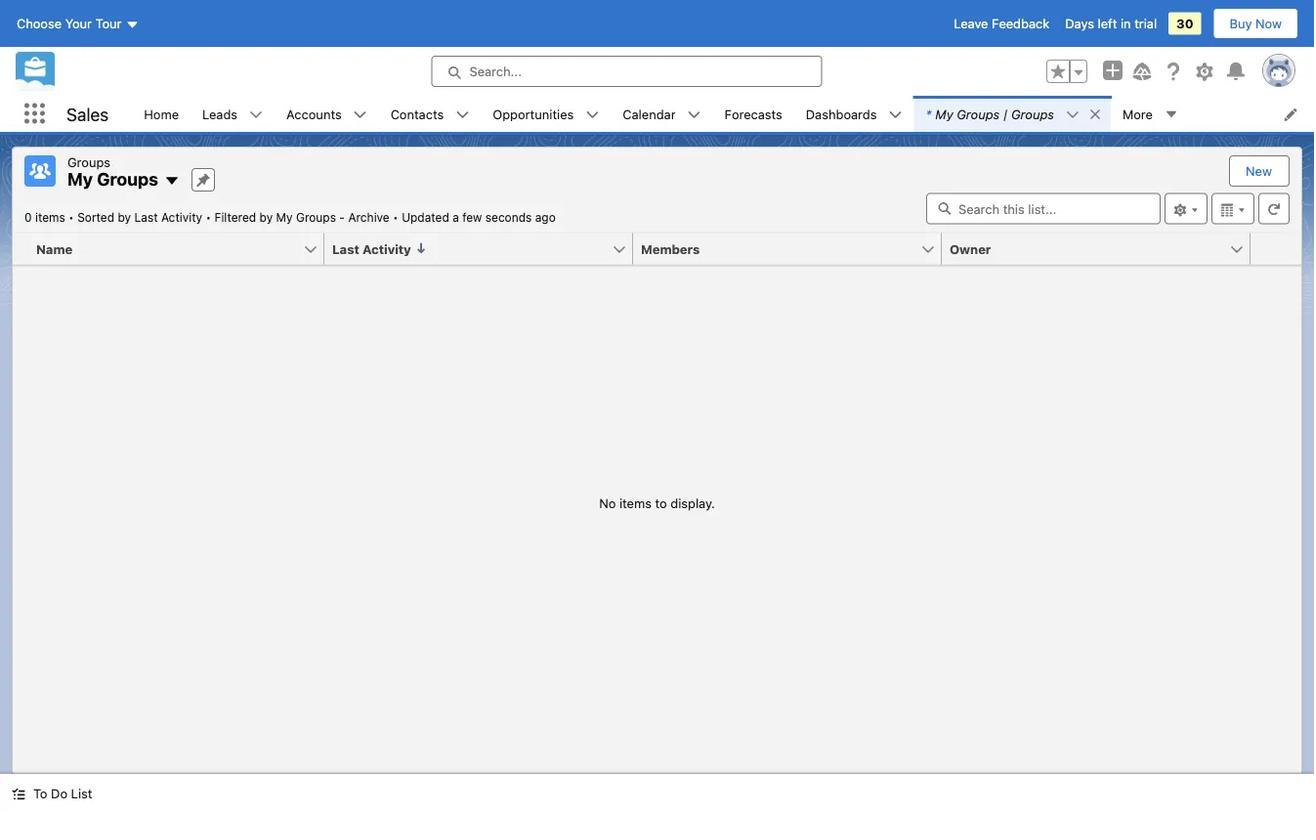 Task type: locate. For each thing, give the bounding box(es) containing it.
to do list
[[33, 786, 92, 801]]

items left to
[[620, 495, 652, 510]]

buy now
[[1230, 16, 1282, 31]]

text default image
[[353, 108, 367, 122], [456, 108, 469, 122], [688, 108, 701, 122]]

my right "filtered"
[[276, 211, 293, 224]]

0 horizontal spatial text default image
[[353, 108, 367, 122]]

sorted
[[77, 211, 114, 224]]

2 vertical spatial my
[[276, 211, 293, 224]]

text default image inside accounts list item
[[353, 108, 367, 122]]

forecasts link
[[713, 96, 794, 132]]

your
[[65, 16, 92, 31]]

few
[[462, 211, 482, 224]]

contacts list item
[[379, 96, 481, 132]]

home link
[[132, 96, 191, 132]]

1 by from the left
[[118, 211, 131, 224]]

name button
[[13, 233, 303, 264]]

text default image right calendar
[[688, 108, 701, 122]]

choose
[[17, 16, 62, 31]]

opportunities
[[493, 107, 574, 121]]

items for no
[[620, 495, 652, 510]]

2 horizontal spatial •
[[393, 211, 399, 224]]

activity up name element
[[161, 211, 202, 224]]

1 text default image from the left
[[353, 108, 367, 122]]

text default image inside "leads" 'list item'
[[249, 108, 263, 122]]

buy now button
[[1213, 8, 1299, 39]]

1 horizontal spatial items
[[620, 495, 652, 510]]

display.
[[671, 495, 715, 510]]

1 horizontal spatial last
[[332, 241, 359, 256]]

contacts
[[391, 107, 444, 121]]

•
[[69, 211, 74, 224], [206, 211, 211, 224], [393, 211, 399, 224]]

text default image inside "calendar" list item
[[688, 108, 701, 122]]

sales
[[66, 103, 109, 124]]

forecasts
[[725, 107, 783, 121]]

0 horizontal spatial •
[[69, 211, 74, 224]]

text default image
[[1089, 108, 1102, 121], [1165, 108, 1179, 121], [249, 108, 263, 122], [586, 108, 599, 122], [889, 108, 903, 122], [1066, 108, 1080, 122], [164, 173, 180, 189], [12, 787, 25, 801]]

members button
[[633, 233, 921, 264]]

last
[[134, 211, 158, 224], [332, 241, 359, 256]]

0 vertical spatial my
[[936, 107, 954, 121]]

1 vertical spatial my
[[67, 169, 93, 190]]

by right "sorted"
[[118, 211, 131, 224]]

in
[[1121, 16, 1131, 31]]

owner element
[[942, 233, 1263, 265]]

1 vertical spatial last
[[332, 241, 359, 256]]

text default image for accounts
[[353, 108, 367, 122]]

text default image inside my groups|groups|list view 'element'
[[164, 173, 180, 189]]

0 horizontal spatial my
[[67, 169, 93, 190]]

0 horizontal spatial by
[[118, 211, 131, 224]]

seconds
[[485, 211, 532, 224]]

name element
[[13, 233, 336, 265]]

more button
[[1111, 96, 1190, 132]]

by right "filtered"
[[259, 211, 273, 224]]

0 vertical spatial activity
[[161, 211, 202, 224]]

more
[[1123, 107, 1153, 121]]

activity
[[161, 211, 202, 224], [363, 241, 411, 256]]

search... button
[[431, 56, 822, 87]]

last down -
[[332, 241, 359, 256]]

1 horizontal spatial activity
[[363, 241, 411, 256]]

*
[[926, 107, 932, 121]]

accounts list item
[[275, 96, 379, 132]]

30
[[1177, 16, 1194, 31]]

my right '*'
[[936, 107, 954, 121]]

list item
[[914, 96, 1111, 132]]

|
[[1003, 107, 1008, 121]]

leads
[[202, 107, 238, 121]]

1 horizontal spatial •
[[206, 211, 211, 224]]

text default image right accounts
[[353, 108, 367, 122]]

2 text default image from the left
[[456, 108, 469, 122]]

groups
[[957, 107, 1000, 121], [1012, 107, 1055, 121], [67, 154, 110, 169], [97, 169, 158, 190], [296, 211, 336, 224]]

last up name 'button'
[[134, 211, 158, 224]]

* my groups | groups
[[926, 107, 1055, 121]]

owner
[[950, 241, 991, 256]]

leave feedback link
[[954, 16, 1050, 31]]

1 horizontal spatial my
[[276, 211, 293, 224]]

1 horizontal spatial by
[[259, 211, 273, 224]]

list item containing *
[[914, 96, 1111, 132]]

1 vertical spatial activity
[[363, 241, 411, 256]]

activity down archive in the left top of the page
[[363, 241, 411, 256]]

calendar list item
[[611, 96, 713, 132]]

3 text default image from the left
[[688, 108, 701, 122]]

0 vertical spatial last
[[134, 211, 158, 224]]

1 vertical spatial items
[[620, 495, 652, 510]]

do
[[51, 786, 67, 801]]

new
[[1246, 164, 1272, 178]]

text default image inside dashboards list item
[[889, 108, 903, 122]]

2 • from the left
[[206, 211, 211, 224]]

2 horizontal spatial my
[[936, 107, 954, 121]]

• right archive in the left top of the page
[[393, 211, 399, 224]]

choose your tour
[[17, 16, 122, 31]]

items right 0
[[35, 211, 65, 224]]

group
[[1047, 60, 1088, 83]]

0 horizontal spatial items
[[35, 211, 65, 224]]

none search field inside my groups|groups|list view 'element'
[[926, 193, 1161, 224]]

items
[[35, 211, 65, 224], [620, 495, 652, 510]]

to
[[655, 495, 667, 510]]

accounts link
[[275, 96, 353, 132]]

owner button
[[942, 233, 1229, 264]]

last inside last activity 'button'
[[332, 241, 359, 256]]

0 horizontal spatial activity
[[161, 211, 202, 224]]

text default image inside "contacts" list item
[[456, 108, 469, 122]]

opportunities link
[[481, 96, 586, 132]]

1 horizontal spatial text default image
[[456, 108, 469, 122]]

new button
[[1231, 156, 1288, 186]]

list
[[132, 96, 1314, 132]]

last activity
[[332, 241, 411, 256]]

days left in trial
[[1065, 16, 1157, 31]]

accounts
[[286, 107, 342, 121]]

text default image right 'contacts'
[[456, 108, 469, 122]]

by
[[118, 211, 131, 224], [259, 211, 273, 224]]

feedback
[[992, 16, 1050, 31]]

members element
[[633, 233, 954, 265]]

groups left |
[[957, 107, 1000, 121]]

a
[[453, 211, 459, 224]]

my up "sorted"
[[67, 169, 93, 190]]

contacts link
[[379, 96, 456, 132]]

None search field
[[926, 193, 1161, 224]]

2 horizontal spatial text default image
[[688, 108, 701, 122]]

3 • from the left
[[393, 211, 399, 224]]

no items to display.
[[599, 495, 715, 510]]

leave feedback
[[954, 16, 1050, 31]]

text default image inside opportunities list item
[[586, 108, 599, 122]]

dashboards link
[[794, 96, 889, 132]]

action element
[[1251, 233, 1302, 265]]

my
[[936, 107, 954, 121], [67, 169, 93, 190], [276, 211, 293, 224]]

updated
[[402, 211, 449, 224]]

to do list button
[[0, 774, 104, 813]]

• left "sorted"
[[69, 211, 74, 224]]

• left "filtered"
[[206, 211, 211, 224]]

to
[[33, 786, 47, 801]]

calendar
[[623, 107, 676, 121]]

0 vertical spatial items
[[35, 211, 65, 224]]



Task type: vqa. For each thing, say whether or not it's contained in the screenshot.
THE $264,000 corresponding to second "$264,000" BUTTON from right
no



Task type: describe. For each thing, give the bounding box(es) containing it.
name
[[36, 241, 73, 256]]

tour
[[95, 16, 122, 31]]

search...
[[470, 64, 522, 79]]

archive
[[348, 211, 390, 224]]

text default image for contacts
[[456, 108, 469, 122]]

list containing home
[[132, 96, 1314, 132]]

0 items • sorted by last activity • filtered by my groups - archive • updated a few seconds ago
[[24, 211, 556, 224]]

groups down sales
[[67, 154, 110, 169]]

now
[[1256, 16, 1282, 31]]

my groups status
[[24, 211, 402, 224]]

my groups
[[67, 169, 158, 190]]

groups up "sorted"
[[97, 169, 158, 190]]

items for 0
[[35, 211, 65, 224]]

filtered
[[215, 211, 256, 224]]

Search My Groups list view. search field
[[926, 193, 1161, 224]]

leave
[[954, 16, 989, 31]]

0
[[24, 211, 32, 224]]

groups right |
[[1012, 107, 1055, 121]]

groups left -
[[296, 211, 336, 224]]

1 • from the left
[[69, 211, 74, 224]]

leads link
[[191, 96, 249, 132]]

activity inside 'button'
[[363, 241, 411, 256]]

-
[[339, 211, 345, 224]]

members
[[641, 241, 700, 256]]

no
[[599, 495, 616, 510]]

list
[[71, 786, 92, 801]]

buy
[[1230, 16, 1252, 31]]

my groups|groups|list view element
[[12, 147, 1303, 774]]

home
[[144, 107, 179, 121]]

dashboards
[[806, 107, 877, 121]]

2 by from the left
[[259, 211, 273, 224]]

text default image inside more popup button
[[1165, 108, 1179, 121]]

text default image for calendar
[[688, 108, 701, 122]]

leads list item
[[191, 96, 275, 132]]

last activity element
[[324, 233, 645, 265]]

trial
[[1135, 16, 1157, 31]]

text default image inside to do list button
[[12, 787, 25, 801]]

my inside list item
[[936, 107, 954, 121]]

action image
[[1251, 233, 1302, 264]]

last activity button
[[324, 233, 612, 264]]

days
[[1065, 16, 1095, 31]]

left
[[1098, 16, 1117, 31]]

0 horizontal spatial last
[[134, 211, 158, 224]]

dashboards list item
[[794, 96, 914, 132]]

choose your tour button
[[16, 8, 140, 39]]

calendar link
[[611, 96, 688, 132]]

ago
[[535, 211, 556, 224]]

opportunities list item
[[481, 96, 611, 132]]



